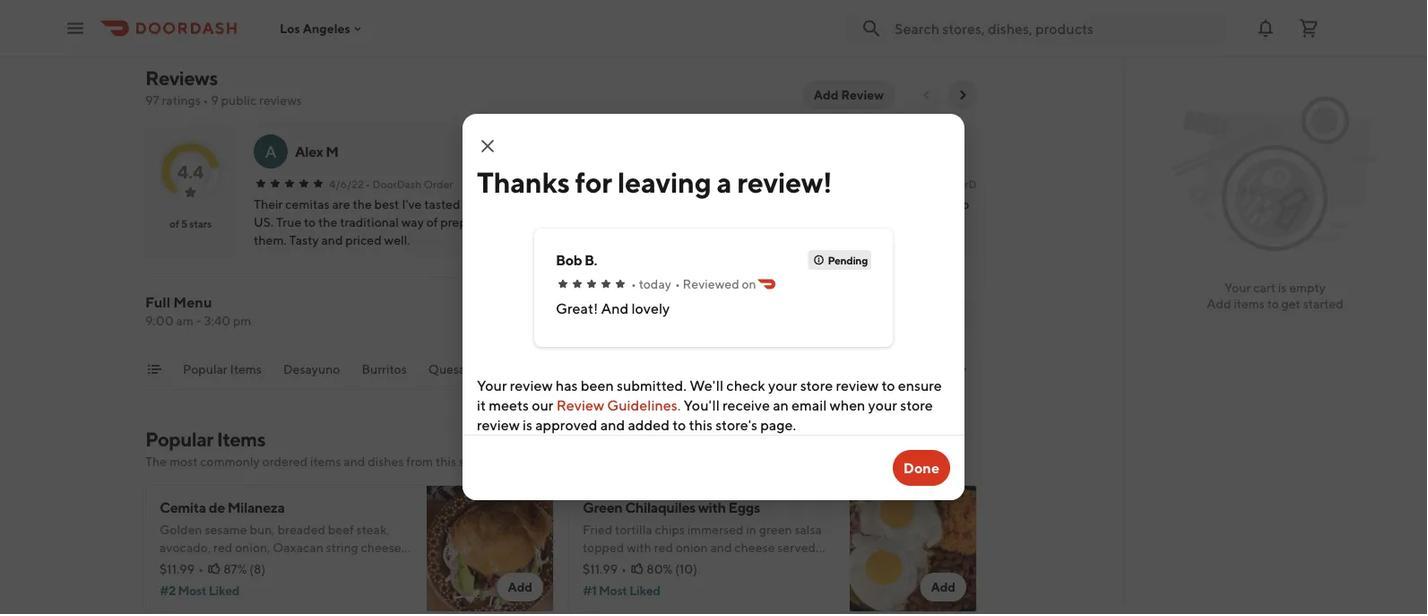 Task type: locate. For each thing, give the bounding box(es) containing it.
1 horizontal spatial • doordash order
[[650, 178, 737, 190]]

2 red from the left
[[654, 540, 673, 555]]

1 horizontal spatial this
[[689, 416, 713, 433]]

thanks for leaving a review!
[[477, 165, 832, 199]]

0 vertical spatial this
[[689, 416, 713, 433]]

1 most from the left
[[178, 583, 206, 598]]

desayuno
[[283, 362, 340, 377]]

added
[[628, 416, 670, 433]]

1 horizontal spatial red
[[654, 540, 673, 555]]

liked down eggs,
[[629, 583, 660, 598]]

full
[[145, 294, 170, 311]]

reviewed
[[683, 277, 739, 291]]

2 • doordash order from the left
[[650, 178, 737, 190]]

1 horizontal spatial add button
[[920, 573, 966, 602]]

your
[[1225, 280, 1251, 295], [477, 377, 507, 394]]

red down chips
[[654, 540, 673, 555]]

add button for green chilaquiles with eggs
[[920, 573, 966, 602]]

#2 most liked
[[160, 583, 239, 598]]

doordash for 4/6/22
[[372, 178, 422, 190]]

your up it
[[477, 377, 507, 394]]

your right 'when' at the bottom of the page
[[868, 397, 897, 414]]

items down cart
[[1234, 296, 1265, 311]]

this
[[689, 416, 713, 433], [436, 454, 456, 469]]

add button for cemita de milaneza
[[497, 573, 543, 602]]

notification bell image
[[1255, 17, 1277, 39]]

2 $11.99 • from the left
[[583, 562, 627, 576]]

to left get
[[1267, 296, 1279, 311]]

$11.99 button
[[287, 0, 429, 47]]

items inside popular items the most commonly ordered items and dishes from this store
[[217, 428, 265, 451]]

items for popular items the most commonly ordered items and dishes from this store
[[217, 428, 265, 451]]

0 vertical spatial store
[[800, 377, 833, 394]]

to inside you'll receive an email when your store review is approved and added to this store's page.
[[673, 416, 686, 433]]

1 $11.99 • from the left
[[160, 562, 204, 576]]

is
[[1278, 280, 1287, 295], [523, 416, 533, 433]]

1 horizontal spatial to
[[882, 377, 895, 394]]

onion,
[[235, 540, 270, 555]]

9:00
[[145, 313, 174, 328]]

1 vertical spatial popular
[[145, 428, 213, 451]]

1 horizontal spatial doordash
[[657, 178, 706, 190]]

add review button
[[803, 81, 895, 109]]

items
[[230, 362, 262, 377], [217, 428, 265, 451]]

leaving
[[617, 165, 711, 199]]

0 horizontal spatial doordash
[[372, 178, 422, 190]]

0 horizontal spatial this
[[436, 454, 456, 469]]

los angeles
[[280, 21, 350, 36]]

to down you'll
[[673, 416, 686, 433]]

0 horizontal spatial is
[[523, 416, 533, 433]]

2 horizontal spatial to
[[1267, 296, 1279, 311]]

4/6/22
[[329, 178, 364, 190]]

to
[[1267, 296, 1279, 311], [882, 377, 895, 394], [673, 416, 686, 433]]

most right #2
[[178, 583, 206, 598]]

1 horizontal spatial order
[[708, 178, 737, 190]]

and down immersed
[[710, 540, 732, 555]]

0 horizontal spatial items
[[310, 454, 341, 469]]

1 horizontal spatial is
[[1278, 280, 1287, 295]]

0 vertical spatial is
[[1278, 280, 1287, 295]]

0 horizontal spatial $11.99
[[160, 562, 195, 576]]

done
[[903, 459, 940, 476]]

to left ensure
[[882, 377, 895, 394]]

87% (8)
[[223, 562, 266, 576]]

with inside cemita de milaneza golden sesame bun, breaded beef steak, avocado, red onion, oaxacan string cheese, with chipotle sauce.
[[160, 558, 184, 573]]

2 horizontal spatial store
[[900, 397, 933, 414]]

0 horizontal spatial your
[[477, 377, 507, 394]]

7/11/23
[[612, 178, 648, 190]]

and down onion
[[693, 558, 715, 573]]

popular
[[183, 362, 228, 377], [145, 428, 213, 451]]

bob b.
[[556, 251, 597, 269]]

• today • reviewed on
[[631, 277, 756, 291]]

80%
[[647, 562, 673, 576]]

0 vertical spatial review
[[841, 87, 884, 102]]

green chilaquiles with eggs fried tortilla chips immersed in green salsa topped with red onion and cheese served with two eggs, rice, and beans.
[[583, 499, 822, 573]]

popular down the -
[[183, 362, 228, 377]]

thanks
[[477, 165, 570, 199]]

1 horizontal spatial your
[[1225, 280, 1251, 295]]

1 horizontal spatial your
[[868, 397, 897, 414]]

$11.99
[[290, 19, 326, 34], [160, 562, 195, 576], [583, 562, 618, 576]]

1 vertical spatial to
[[882, 377, 895, 394]]

0 horizontal spatial your
[[768, 377, 797, 394]]

items inside button
[[230, 362, 262, 377]]

items down pm
[[230, 362, 262, 377]]

store
[[800, 377, 833, 394], [900, 397, 933, 414], [459, 454, 488, 469]]

0 horizontal spatial review
[[556, 397, 604, 414]]

with down avocado,
[[160, 558, 184, 573]]

0 vertical spatial your
[[768, 377, 797, 394]]

store up email
[[800, 377, 833, 394]]

popular items button
[[183, 360, 262, 389]]

2 vertical spatial store
[[459, 454, 488, 469]]

0 horizontal spatial most
[[178, 583, 206, 598]]

order
[[424, 178, 453, 190], [708, 178, 737, 190], [996, 178, 1025, 190]]

1 order from the left
[[424, 178, 453, 190]]

1 vertical spatial items
[[310, 454, 341, 469]]

1 horizontal spatial review
[[841, 87, 884, 102]]

ordered
[[262, 454, 308, 469]]

reviews 97 ratings • 9 public reviews
[[145, 66, 302, 108]]

most
[[178, 583, 206, 598], [599, 583, 627, 598]]

2 horizontal spatial $11.99
[[583, 562, 618, 576]]

your
[[768, 377, 797, 394], [868, 397, 897, 414]]

1 vertical spatial store
[[900, 397, 933, 414]]

your inside your cart is empty add items to get started
[[1225, 280, 1251, 295]]

is down our
[[523, 416, 533, 433]]

1 vertical spatial this
[[436, 454, 456, 469]]

store inside popular items the most commonly ordered items and dishes from this store
[[459, 454, 488, 469]]

1 vertical spatial your
[[868, 397, 897, 414]]

avocado,
[[160, 540, 211, 555]]

topped
[[583, 540, 624, 555]]

1 horizontal spatial $11.99
[[290, 19, 326, 34]]

burritos button
[[362, 360, 407, 389]]

doordash down next 'image'
[[944, 178, 994, 190]]

0 vertical spatial to
[[1267, 296, 1279, 311]]

to inside your review has been submitted. we'll check your store review to ensure it meets our
[[882, 377, 895, 394]]

review left previous image
[[841, 87, 884, 102]]

87%
[[223, 562, 247, 576]]

liked
[[209, 583, 239, 598], [629, 583, 660, 598]]

cheese
[[735, 540, 775, 555]]

is right cart
[[1278, 280, 1287, 295]]

this right "from" at the left of the page
[[436, 454, 456, 469]]

review
[[841, 87, 884, 102], [556, 397, 604, 414]]

popular for popular items
[[183, 362, 228, 377]]

of 5 stars
[[169, 217, 212, 230]]

with down topped
[[583, 558, 608, 573]]

store down ensure
[[900, 397, 933, 414]]

1 horizontal spatial $11.99 •
[[583, 562, 627, 576]]

3:40
[[204, 313, 231, 328]]

you'll receive an email when your store review is approved and added to this store's page.
[[477, 397, 933, 433]]

and left dishes
[[344, 454, 365, 469]]

red down sesame
[[213, 540, 233, 555]]

previous image
[[920, 88, 934, 102]]

1 vertical spatial review
[[556, 397, 604, 414]]

2 vertical spatial to
[[673, 416, 686, 433]]

0 vertical spatial popular
[[183, 362, 228, 377]]

1 vertical spatial is
[[523, 416, 533, 433]]

done button
[[893, 450, 950, 486]]

2 add button from the left
[[920, 573, 966, 602]]

most for green
[[599, 583, 627, 598]]

2 order from the left
[[708, 178, 737, 190]]

red inside green chilaquiles with eggs fried tortilla chips immersed in green salsa topped with red onion and cheese served with two eggs, rice, and beans.
[[654, 540, 673, 555]]

1 horizontal spatial most
[[599, 583, 627, 598]]

doordash right 4/6/22
[[372, 178, 422, 190]]

• doordash order for 4/6/22
[[366, 178, 453, 190]]

0 horizontal spatial $11.99 •
[[160, 562, 204, 576]]

1 horizontal spatial items
[[1234, 296, 1265, 311]]

store right "from" at the left of the page
[[459, 454, 488, 469]]

2 horizontal spatial order
[[996, 178, 1025, 190]]

reviews
[[259, 93, 302, 108]]

1 horizontal spatial store
[[800, 377, 833, 394]]

next image
[[956, 88, 970, 102]]

$11.99 • down avocado,
[[160, 562, 204, 576]]

popular inside popular items the most commonly ordered items and dishes from this store
[[145, 428, 213, 451]]

doordash left a
[[657, 178, 706, 190]]

this down you'll
[[689, 416, 713, 433]]

1 liked from the left
[[209, 583, 239, 598]]

red inside cemita de milaneza golden sesame bun, breaded beef steak, avocado, red onion, oaxacan string cheese, with chipotle sauce.
[[213, 540, 233, 555]]

review guidelines.
[[556, 397, 681, 414]]

#1
[[583, 583, 597, 598]]

items for popular items
[[230, 362, 262, 377]]

started
[[1303, 296, 1344, 311]]

1 horizontal spatial liked
[[629, 583, 660, 598]]

popular up most in the bottom left of the page
[[145, 428, 213, 451]]

this inside you'll receive an email when your store review is approved and added to this store's page.
[[689, 416, 713, 433]]

0 horizontal spatial red
[[213, 540, 233, 555]]

on
[[742, 277, 756, 291]]

approved
[[535, 416, 598, 433]]

2 horizontal spatial • doordash order
[[938, 178, 1025, 190]]

0 vertical spatial items
[[230, 362, 262, 377]]

0 vertical spatial items
[[1234, 296, 1265, 311]]

• doordash order for 7/11/23
[[650, 178, 737, 190]]

1 add button from the left
[[497, 573, 543, 602]]

1 • doordash order from the left
[[366, 178, 453, 190]]

1 red from the left
[[213, 540, 233, 555]]

sesame
[[205, 522, 247, 537]]

1 doordash from the left
[[372, 178, 422, 190]]

green chilaquiles with eggs image
[[850, 485, 977, 612]]

items right ordered
[[310, 454, 341, 469]]

most right #1
[[599, 583, 627, 598]]

items
[[1234, 296, 1265, 311], [310, 454, 341, 469]]

2 doordash from the left
[[657, 178, 706, 190]]

chilaquiles
[[625, 499, 696, 516]]

1 vertical spatial items
[[217, 428, 265, 451]]

2 most from the left
[[599, 583, 627, 598]]

and down review guidelines.
[[600, 416, 625, 433]]

0 horizontal spatial to
[[673, 416, 686, 433]]

items up commonly
[[217, 428, 265, 451]]

0 horizontal spatial store
[[459, 454, 488, 469]]

your inside your review has been submitted. we'll check your store review to ensure it meets our
[[477, 377, 507, 394]]

an
[[773, 397, 789, 414]]

is inside you'll receive an email when your store review is approved and added to this store's page.
[[523, 416, 533, 433]]

popular items the most commonly ordered items and dishes from this store
[[145, 428, 488, 469]]

review!
[[737, 165, 832, 199]]

review down meets on the left bottom of the page
[[477, 416, 520, 433]]

the
[[145, 454, 167, 469]]

1 vertical spatial your
[[477, 377, 507, 394]]

0 horizontal spatial liked
[[209, 583, 239, 598]]

public
[[221, 93, 257, 108]]

2 liked from the left
[[629, 583, 660, 598]]

red
[[213, 540, 233, 555], [654, 540, 673, 555]]

your left cart
[[1225, 280, 1251, 295]]

2 horizontal spatial doordash
[[944, 178, 994, 190]]

0 horizontal spatial • doordash order
[[366, 178, 453, 190]]

memelas
[[921, 362, 973, 377]]

and
[[600, 416, 625, 433], [344, 454, 365, 469], [710, 540, 732, 555], [693, 558, 715, 573]]

popular inside button
[[183, 362, 228, 377]]

review inside the thanks for leaving a review! dialog
[[556, 397, 604, 414]]

• doordash order
[[366, 178, 453, 190], [650, 178, 737, 190], [938, 178, 1025, 190]]

0 horizontal spatial order
[[424, 178, 453, 190]]

review down has
[[556, 397, 604, 414]]

to inside your cart is empty add items to get started
[[1267, 296, 1279, 311]]

get
[[1282, 296, 1301, 311]]

your up an
[[768, 377, 797, 394]]

tortilla
[[615, 522, 652, 537]]

• inside reviews 97 ratings • 9 public reviews
[[203, 93, 208, 108]]

0 horizontal spatial add button
[[497, 573, 543, 602]]

los
[[280, 21, 300, 36]]

liked down 87%
[[209, 583, 239, 598]]

$11.99 inside button
[[290, 19, 326, 34]]

(10)
[[675, 562, 697, 576]]

0 vertical spatial your
[[1225, 280, 1251, 295]]

$11.99 • down topped
[[583, 562, 627, 576]]

and inside popular items the most commonly ordered items and dishes from this store
[[344, 454, 365, 469]]



Task type: describe. For each thing, give the bounding box(es) containing it.
close thanks for leaving a review! image
[[477, 135, 498, 157]]

green
[[759, 522, 792, 537]]

4.4
[[177, 161, 204, 182]]

green
[[583, 499, 623, 516]]

your inside your review has been submitted. we'll check your store review to ensure it meets our
[[768, 377, 797, 394]]

commonly
[[200, 454, 260, 469]]

80% (10)
[[647, 562, 697, 576]]

from
[[406, 454, 433, 469]]

milaneza
[[227, 499, 285, 516]]

-
[[196, 313, 201, 328]]

cheese,
[[361, 540, 404, 555]]

#1 most liked
[[583, 583, 660, 598]]

sauce.
[[236, 558, 272, 573]]

cemita de milaneza golden sesame bun, breaded beef steak, avocado, red onion, oaxacan string cheese, with chipotle sauce.
[[160, 499, 404, 573]]

b.
[[584, 251, 597, 269]]

burritos
[[362, 362, 407, 377]]

empty
[[1289, 280, 1326, 295]]

chipotle
[[187, 558, 234, 573]]

your cart is empty add items to get started
[[1207, 280, 1344, 311]]

alex
[[295, 143, 323, 160]]

9
[[211, 93, 219, 108]]

m
[[326, 143, 339, 160]]

doordash for 7/11/23
[[657, 178, 706, 190]]

cemita de milaneza image
[[427, 485, 554, 612]]

eggs
[[728, 499, 760, 516]]

add inside your cart is empty add items to get started
[[1207, 296, 1231, 311]]

with up immersed
[[698, 499, 726, 516]]

reviews link
[[145, 66, 218, 90]]

for
[[575, 165, 612, 199]]

submitted.
[[617, 377, 687, 394]]

onion
[[676, 540, 708, 555]]

your for review
[[477, 377, 507, 394]]

ensure
[[898, 377, 942, 394]]

full menu 9:00 am - 3:40 pm
[[145, 294, 251, 328]]

when
[[830, 397, 865, 414]]

beef
[[328, 522, 354, 537]]

rice,
[[667, 558, 691, 573]]

Item Search search field
[[719, 306, 963, 325]]

today
[[639, 277, 671, 291]]

popular for popular items the most commonly ordered items and dishes from this store
[[145, 428, 213, 451]]

quesadillas button
[[428, 360, 495, 389]]

liked for chilaquiles
[[629, 583, 660, 598]]

golden
[[160, 522, 202, 537]]

3 doordash from the left
[[944, 178, 994, 190]]

string
[[326, 540, 358, 555]]

your for cart
[[1225, 280, 1251, 295]]

of
[[169, 217, 179, 230]]

am
[[176, 313, 193, 328]]

add review
[[814, 87, 884, 102]]

meets
[[489, 397, 529, 414]]

store inside you'll receive an email when your store review is approved and added to this store's page.
[[900, 397, 933, 414]]

cemita
[[160, 499, 206, 516]]

a
[[265, 142, 277, 161]]

bob
[[556, 251, 582, 269]]

#2
[[160, 583, 176, 598]]

we'll
[[690, 377, 724, 394]]

served
[[778, 540, 816, 555]]

breaded
[[277, 522, 325, 537]]

$11.99 • for cemita
[[160, 562, 204, 576]]

items inside popular items the most commonly ordered items and dishes from this store
[[310, 454, 341, 469]]

reviews
[[145, 66, 218, 90]]

two
[[610, 558, 632, 573]]

steak,
[[356, 522, 390, 537]]

de
[[209, 499, 225, 516]]

most for cemita
[[178, 583, 206, 598]]

review up 'when' at the bottom of the page
[[836, 377, 879, 394]]

fried
[[583, 522, 613, 537]]

our
[[532, 397, 554, 414]]

your inside you'll receive an email when your store review is approved and added to this store's page.
[[868, 397, 897, 414]]

items inside your cart is empty add items to get started
[[1234, 296, 1265, 311]]

chips
[[655, 522, 685, 537]]

quesadillas
[[428, 362, 495, 377]]

immersed
[[687, 522, 744, 537]]

angeles
[[303, 21, 350, 36]]

5
[[181, 217, 187, 230]]

email
[[792, 397, 827, 414]]

cart
[[1253, 280, 1276, 295]]

review inside add review button
[[841, 87, 884, 102]]

liked for de
[[209, 583, 239, 598]]

review inside you'll receive an email when your store review is approved and added to this store's page.
[[477, 416, 520, 433]]

0 items, open order cart image
[[1298, 17, 1320, 39]]

most
[[169, 454, 198, 469]]

your review has been submitted. we'll check your store review to ensure it meets our
[[477, 377, 942, 414]]

guidelines.
[[607, 397, 681, 414]]

scroll menu navigation right image
[[956, 362, 970, 377]]

review up our
[[510, 377, 553, 394]]

is inside your cart is empty add items to get started
[[1278, 280, 1287, 295]]

$11.99 for cemita de milaneza
[[160, 562, 195, 576]]

desayuno button
[[283, 360, 340, 389]]

$11.99 • for green
[[583, 562, 627, 576]]

open menu image
[[65, 17, 86, 39]]

order for 7/11/23
[[708, 178, 737, 190]]

this inside popular items the most commonly ordered items and dishes from this store
[[436, 454, 456, 469]]

been
[[581, 377, 614, 394]]

bun,
[[250, 522, 275, 537]]

(8)
[[249, 562, 266, 576]]

ratings
[[162, 93, 201, 108]]

order for 4/6/22
[[424, 178, 453, 190]]

beans.
[[717, 558, 754, 573]]

store inside your review has been submitted. we'll check your store review to ensure it meets our
[[800, 377, 833, 394]]

add inside add review button
[[814, 87, 839, 102]]

3 order from the left
[[996, 178, 1025, 190]]

oaxacan
[[273, 540, 323, 555]]

pm
[[233, 313, 251, 328]]

3 • doordash order from the left
[[938, 178, 1025, 190]]

pending
[[828, 254, 868, 266]]

review guidelines. link
[[556, 397, 681, 414]]

salsa
[[795, 522, 822, 537]]

$11.99 for green chilaquiles with eggs
[[583, 562, 618, 576]]

menu
[[173, 294, 212, 311]]

thanks for leaving a review! dialog
[[463, 114, 965, 500]]

with down tortilla
[[627, 540, 652, 555]]

and inside you'll receive an email when your store review is approved and added to this store's page.
[[600, 416, 625, 433]]

alex m
[[295, 143, 339, 160]]

in
[[746, 522, 757, 537]]

check
[[726, 377, 765, 394]]



Task type: vqa. For each thing, say whether or not it's contained in the screenshot.
Flower Bouquets Under $50 "link"
no



